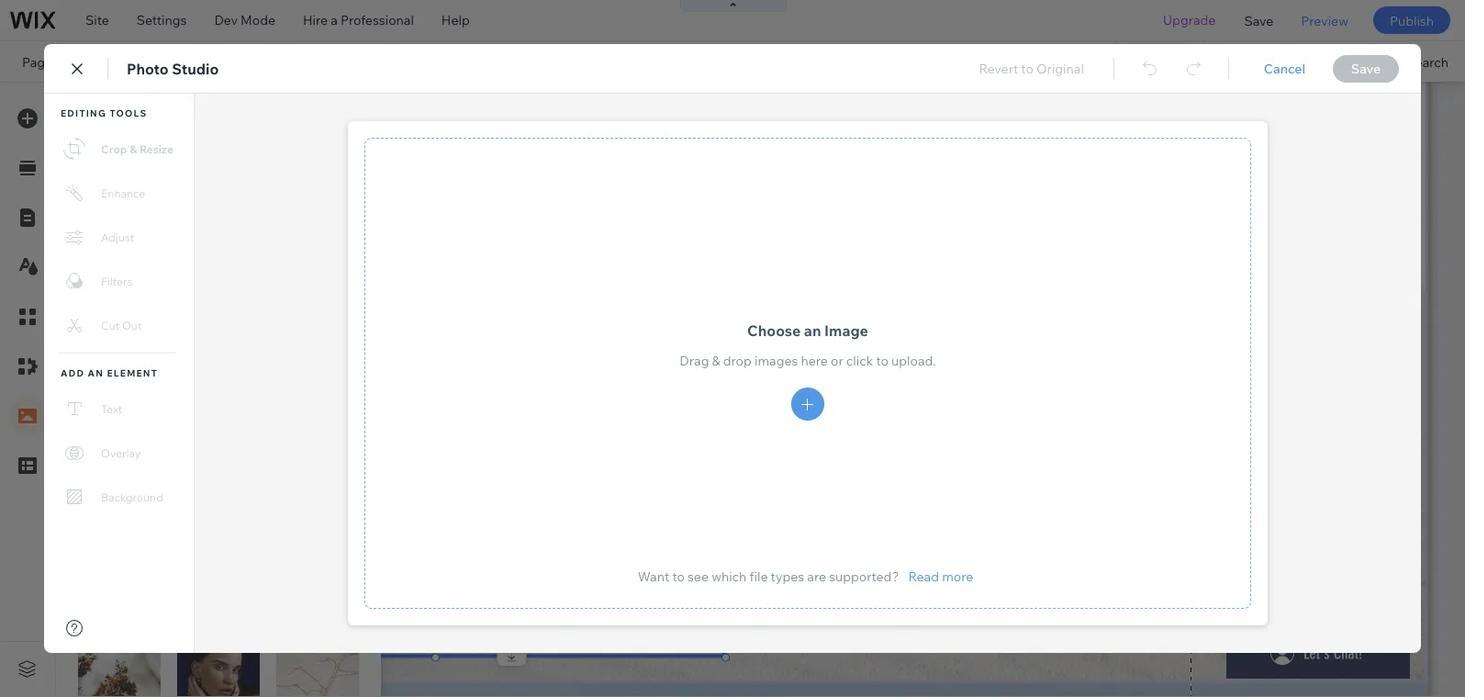 Task type: locate. For each thing, give the bounding box(es) containing it.
images right wix
[[133, 613, 177, 629]]

0 horizontal spatial your
[[219, 546, 245, 562]]

and
[[152, 343, 175, 360], [202, 432, 225, 448]]

your
[[282, 432, 309, 448], [219, 546, 245, 562]]

you
[[136, 149, 158, 165]]

0 horizontal spatial media
[[78, 100, 122, 118]]

media
[[78, 100, 122, 118], [154, 232, 191, 248]]

0 vertical spatial your
[[282, 432, 309, 448]]

media right your
[[154, 232, 191, 248]]

a
[[331, 12, 338, 28]]

video maker create your own videos
[[175, 523, 316, 562]]

1 horizontal spatial media
[[154, 232, 191, 248]]

1 vertical spatial and
[[202, 432, 225, 448]]

are
[[114, 149, 133, 165]]

edit
[[78, 343, 102, 360], [175, 432, 199, 448]]

and down photo
[[202, 432, 225, 448]]

your right enhance
[[282, 432, 309, 448]]

create
[[175, 546, 216, 562]]

upload
[[78, 232, 121, 248]]

site
[[85, 12, 109, 28]]

1 horizontal spatial and
[[202, 432, 225, 448]]

and inside the photo studio edit and enhance your images
[[202, 432, 225, 448]]

mode
[[241, 12, 276, 28]]

media up what on the left top of the page
[[78, 100, 122, 118]]

your down the maker
[[219, 546, 245, 562]]

publish
[[1390, 12, 1435, 28]]

100% button
[[1205, 41, 1280, 82]]

videos
[[177, 343, 219, 360]]

your
[[124, 232, 151, 248]]

professional
[[341, 12, 414, 28]]

images left videos
[[105, 343, 149, 360]]

1 vertical spatial edit
[[175, 432, 199, 448]]

wix
[[108, 613, 130, 629]]

0 horizontal spatial and
[[152, 343, 175, 360]]

your inside the photo studio edit and enhance your images
[[282, 432, 309, 448]]

videos
[[276, 546, 316, 562]]

video
[[175, 523, 214, 541]]

photo studio edit and enhance your images
[[175, 409, 309, 463]]

save button
[[1231, 0, 1288, 40]]

publish button
[[1374, 6, 1451, 34]]

preview button
[[1288, 0, 1363, 40]]

1 vertical spatial your
[[219, 546, 245, 562]]

edit inside the photo studio edit and enhance your images
[[175, 432, 199, 448]]

1 horizontal spatial edit
[[175, 432, 199, 448]]

0 horizontal spatial edit
[[78, 343, 102, 360]]

settings
[[137, 12, 187, 28]]

your inside video maker create your own videos
[[219, 546, 245, 562]]

what
[[79, 149, 111, 165]]

upgrade
[[1164, 12, 1216, 28]]

search
[[1407, 53, 1449, 70]]

and left videos
[[152, 343, 175, 360]]

enhance
[[228, 432, 279, 448]]

e.g. business, fashion, fitness field
[[113, 175, 337, 194]]

images
[[105, 343, 149, 360], [133, 613, 177, 629]]

free
[[78, 613, 105, 629]]

1 horizontal spatial your
[[282, 432, 309, 448]]

home
[[69, 53, 106, 70]]



Task type: vqa. For each thing, say whether or not it's contained in the screenshot.
is
no



Task type: describe. For each thing, give the bounding box(es) containing it.
for?
[[208, 149, 232, 165]]

preview
[[1302, 12, 1349, 28]]

0 vertical spatial media
[[78, 100, 122, 118]]

1 vertical spatial media
[[154, 232, 191, 248]]

photo
[[175, 409, 214, 427]]

0 vertical spatial images
[[105, 343, 149, 360]]

dev
[[214, 12, 238, 28]]

0 vertical spatial edit
[[78, 343, 102, 360]]

0 vertical spatial and
[[152, 343, 175, 360]]

looking
[[161, 149, 205, 165]]

search button
[[1369, 41, 1466, 82]]

free wix images
[[78, 613, 177, 629]]

tools
[[1320, 53, 1351, 70]]

save
[[1245, 12, 1274, 28]]

own
[[248, 546, 273, 562]]

1 vertical spatial images
[[133, 613, 177, 629]]

images
[[175, 447, 219, 463]]

dev mode
[[214, 12, 276, 28]]

100%
[[1235, 53, 1267, 70]]

help
[[442, 12, 470, 28]]

studio
[[217, 409, 260, 427]]

hire
[[303, 12, 328, 28]]

tools button
[[1281, 41, 1368, 82]]

what are you looking for?
[[79, 149, 232, 165]]

maker
[[217, 523, 257, 541]]

hire a professional
[[303, 12, 414, 28]]

upload your media
[[78, 232, 191, 248]]

edit images and videos
[[78, 343, 219, 360]]



